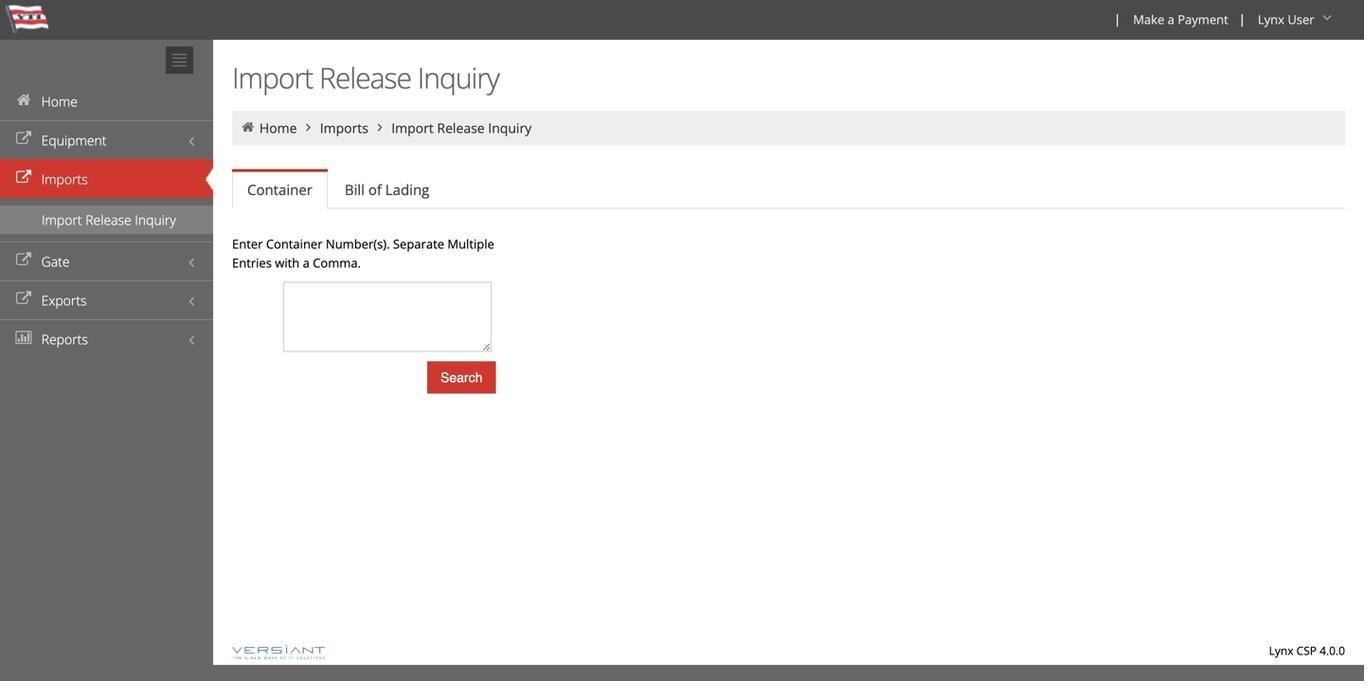 Task type: vqa. For each thing, say whether or not it's contained in the screenshot.
reports link
yes



Task type: describe. For each thing, give the bounding box(es) containing it.
inquiry for left import release inquiry link
[[135, 211, 176, 229]]

container link
[[232, 172, 328, 209]]

external link image for imports
[[14, 171, 33, 184]]

exports link
[[0, 280, 213, 319]]

0 vertical spatial release
[[319, 58, 411, 97]]

payment
[[1178, 11, 1229, 28]]

2 horizontal spatial release
[[437, 119, 485, 137]]

exports
[[41, 291, 87, 309]]

separate
[[393, 235, 444, 253]]

0 vertical spatial home
[[41, 92, 78, 110]]

lynx csp 4.0.0
[[1269, 643, 1345, 659]]

bill of lading
[[345, 180, 430, 199]]

container inside "link"
[[247, 180, 313, 199]]

bill
[[345, 180, 365, 199]]

bill of lading link
[[330, 171, 445, 209]]

0 horizontal spatial home image
[[14, 93, 33, 107]]

make a payment link
[[1125, 0, 1235, 40]]

comma.
[[313, 254, 361, 271]]

make
[[1133, 11, 1165, 28]]

0 vertical spatial import release inquiry link
[[392, 119, 532, 137]]

gate link
[[0, 242, 213, 280]]

enter
[[232, 235, 263, 253]]

lynx user link
[[1250, 0, 1344, 40]]

0 vertical spatial a
[[1168, 11, 1175, 28]]

equipment link
[[0, 120, 213, 159]]

bar chart image
[[14, 331, 33, 344]]

enter container number(s).  separate multiple entries with a comma.
[[232, 235, 494, 271]]

1 horizontal spatial home link
[[260, 119, 297, 137]]

inquiry for the topmost import release inquiry link
[[488, 119, 532, 137]]

lynx user
[[1258, 11, 1315, 28]]

import release inquiry for the topmost import release inquiry link
[[392, 119, 532, 137]]

1 vertical spatial imports
[[41, 170, 88, 188]]

versiant image
[[232, 645, 325, 659]]

external link image
[[14, 253, 33, 267]]

2 | from the left
[[1239, 10, 1246, 27]]

external link image for equipment
[[14, 132, 33, 145]]

of
[[368, 180, 382, 199]]

2 vertical spatial release
[[85, 211, 131, 229]]



Task type: locate. For each thing, give the bounding box(es) containing it.
2 vertical spatial inquiry
[[135, 211, 176, 229]]

0 horizontal spatial imports
[[41, 170, 88, 188]]

external link image up bar chart icon
[[14, 292, 33, 306]]

1 vertical spatial home
[[260, 119, 297, 137]]

inquiry inside import release inquiry link
[[135, 211, 176, 229]]

|
[[1114, 10, 1121, 27], [1239, 10, 1246, 27]]

lynx for lynx csp 4.0.0
[[1269, 643, 1294, 659]]

1 vertical spatial a
[[303, 254, 310, 271]]

1 horizontal spatial angle right image
[[372, 121, 388, 134]]

3 external link image from the top
[[14, 292, 33, 306]]

| right payment
[[1239, 10, 1246, 27]]

0 horizontal spatial |
[[1114, 10, 1121, 27]]

reports link
[[0, 319, 213, 358]]

1 horizontal spatial home image
[[240, 121, 256, 134]]

0 horizontal spatial a
[[303, 254, 310, 271]]

1 vertical spatial inquiry
[[488, 119, 532, 137]]

1 horizontal spatial |
[[1239, 10, 1246, 27]]

user
[[1288, 11, 1315, 28]]

0 horizontal spatial import release inquiry link
[[0, 206, 213, 234]]

equipment
[[41, 131, 107, 149]]

make a payment
[[1133, 11, 1229, 28]]

0 vertical spatial import
[[232, 58, 313, 97]]

2 vertical spatial import release inquiry
[[42, 211, 176, 229]]

home up equipment
[[41, 92, 78, 110]]

2 external link image from the top
[[14, 171, 33, 184]]

2 horizontal spatial import
[[392, 119, 434, 137]]

| left make
[[1114, 10, 1121, 27]]

1 horizontal spatial import
[[232, 58, 313, 97]]

gate
[[41, 253, 70, 271]]

external link image up external link icon
[[14, 171, 33, 184]]

lynx for lynx user
[[1258, 11, 1285, 28]]

import release inquiry for left import release inquiry link
[[42, 211, 176, 229]]

a right make
[[1168, 11, 1175, 28]]

csp
[[1297, 643, 1317, 659]]

0 vertical spatial inquiry
[[418, 58, 499, 97]]

home image up container "link"
[[240, 121, 256, 134]]

home link
[[0, 81, 213, 120], [260, 119, 297, 137]]

0 vertical spatial import release inquiry
[[232, 58, 499, 97]]

0 horizontal spatial import
[[42, 211, 82, 229]]

0 vertical spatial imports link
[[320, 119, 369, 137]]

imports down equipment
[[41, 170, 88, 188]]

1 vertical spatial import
[[392, 119, 434, 137]]

import release inquiry link up gate "link"
[[0, 206, 213, 234]]

angle right image
[[300, 121, 317, 134], [372, 121, 388, 134]]

container up with
[[266, 235, 323, 253]]

1 horizontal spatial imports
[[320, 119, 369, 137]]

0 vertical spatial home image
[[14, 93, 33, 107]]

angle right image up of
[[372, 121, 388, 134]]

home link up equipment
[[0, 81, 213, 120]]

0 vertical spatial lynx
[[1258, 11, 1285, 28]]

lynx left csp
[[1269, 643, 1294, 659]]

1 vertical spatial container
[[266, 235, 323, 253]]

home image up equipment "link"
[[14, 93, 33, 107]]

1 vertical spatial import release inquiry
[[392, 119, 532, 137]]

imports link down equipment
[[0, 159, 213, 198]]

container
[[247, 180, 313, 199], [266, 235, 323, 253]]

2 vertical spatial external link image
[[14, 292, 33, 306]]

release
[[319, 58, 411, 97], [437, 119, 485, 137], [85, 211, 131, 229]]

0 vertical spatial imports
[[320, 119, 369, 137]]

inquiry
[[418, 58, 499, 97], [488, 119, 532, 137], [135, 211, 176, 229]]

1 | from the left
[[1114, 10, 1121, 27]]

1 vertical spatial external link image
[[14, 171, 33, 184]]

angle right image up container "link"
[[300, 121, 317, 134]]

import release inquiry link
[[392, 119, 532, 137], [0, 206, 213, 234]]

multiple
[[448, 235, 494, 253]]

search
[[441, 370, 483, 385]]

number(s).
[[326, 235, 390, 253]]

lynx left the user
[[1258, 11, 1285, 28]]

imports link up bill
[[320, 119, 369, 137]]

1 external link image from the top
[[14, 132, 33, 145]]

2 vertical spatial import
[[42, 211, 82, 229]]

container up enter
[[247, 180, 313, 199]]

lading
[[385, 180, 430, 199]]

import
[[232, 58, 313, 97], [392, 119, 434, 137], [42, 211, 82, 229]]

external link image inside exports 'link'
[[14, 292, 33, 306]]

external link image for exports
[[14, 292, 33, 306]]

0 horizontal spatial imports link
[[0, 159, 213, 198]]

external link image
[[14, 132, 33, 145], [14, 171, 33, 184], [14, 292, 33, 306]]

container inside enter container number(s).  separate multiple entries with a comma.
[[266, 235, 323, 253]]

None text field
[[283, 282, 492, 352]]

a inside enter container number(s).  separate multiple entries with a comma.
[[303, 254, 310, 271]]

1 vertical spatial imports link
[[0, 159, 213, 198]]

home
[[41, 92, 78, 110], [260, 119, 297, 137]]

1 angle right image from the left
[[300, 121, 317, 134]]

with
[[275, 254, 300, 271]]

0 horizontal spatial angle right image
[[300, 121, 317, 134]]

entries
[[232, 254, 272, 271]]

1 vertical spatial lynx
[[1269, 643, 1294, 659]]

1 horizontal spatial imports link
[[320, 119, 369, 137]]

0 vertical spatial external link image
[[14, 132, 33, 145]]

a right with
[[303, 254, 310, 271]]

external link image left equipment
[[14, 132, 33, 145]]

lynx
[[1258, 11, 1285, 28], [1269, 643, 1294, 659]]

0 vertical spatial container
[[247, 180, 313, 199]]

import release inquiry
[[232, 58, 499, 97], [392, 119, 532, 137], [42, 211, 176, 229]]

1 vertical spatial home image
[[240, 121, 256, 134]]

reports
[[41, 330, 88, 348]]

imports link
[[320, 119, 369, 137], [0, 159, 213, 198]]

home link up container "link"
[[260, 119, 297, 137]]

imports
[[320, 119, 369, 137], [41, 170, 88, 188]]

a
[[1168, 11, 1175, 28], [303, 254, 310, 271]]

1 vertical spatial release
[[437, 119, 485, 137]]

0 horizontal spatial home
[[41, 92, 78, 110]]

import release inquiry link up "lading" on the top left of page
[[392, 119, 532, 137]]

imports up bill
[[320, 119, 369, 137]]

1 horizontal spatial release
[[319, 58, 411, 97]]

1 vertical spatial import release inquiry link
[[0, 206, 213, 234]]

0 horizontal spatial home link
[[0, 81, 213, 120]]

1 horizontal spatial home
[[260, 119, 297, 137]]

external link image inside equipment "link"
[[14, 132, 33, 145]]

2 angle right image from the left
[[372, 121, 388, 134]]

0 horizontal spatial release
[[85, 211, 131, 229]]

home up container "link"
[[260, 119, 297, 137]]

1 horizontal spatial a
[[1168, 11, 1175, 28]]

search button
[[427, 361, 496, 394]]

angle down image
[[1318, 11, 1337, 24]]

home image
[[14, 93, 33, 107], [240, 121, 256, 134]]

4.0.0
[[1320, 643, 1345, 659]]

1 horizontal spatial import release inquiry link
[[392, 119, 532, 137]]



